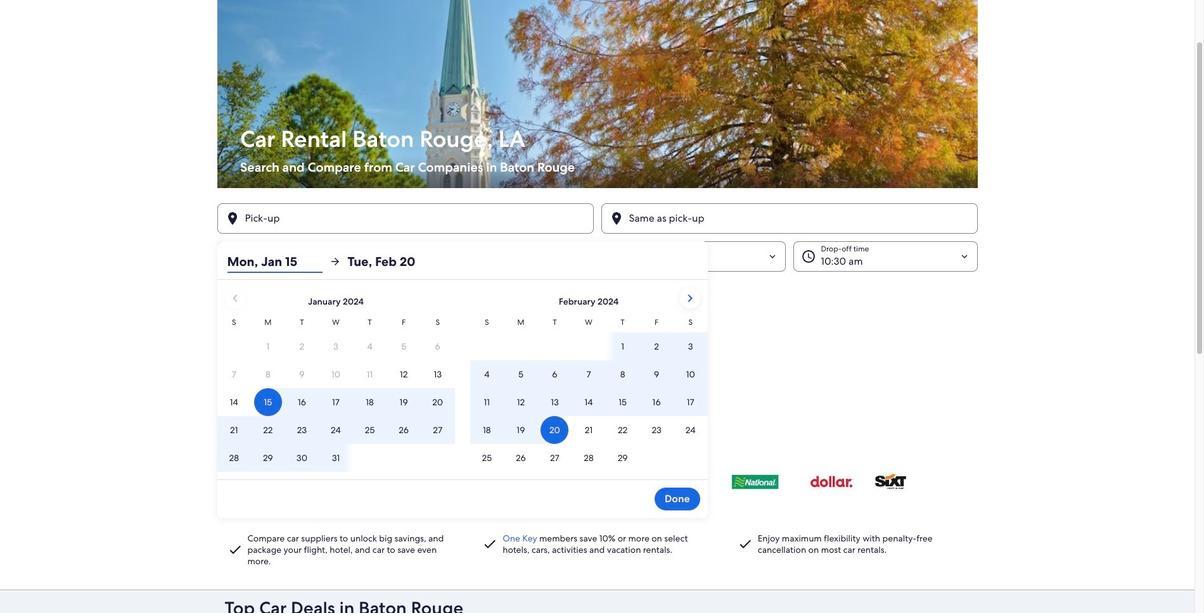 Task type: locate. For each thing, give the bounding box(es) containing it.
previous month image
[[227, 291, 242, 306]]

car suppliers logo image
[[225, 458, 970, 505]]

next month image
[[682, 291, 697, 306]]



Task type: vqa. For each thing, say whether or not it's contained in the screenshot.
first taxes from the bottom of the page
no



Task type: describe. For each thing, give the bounding box(es) containing it.
breadcrumbs region
[[0, 0, 1195, 590]]



